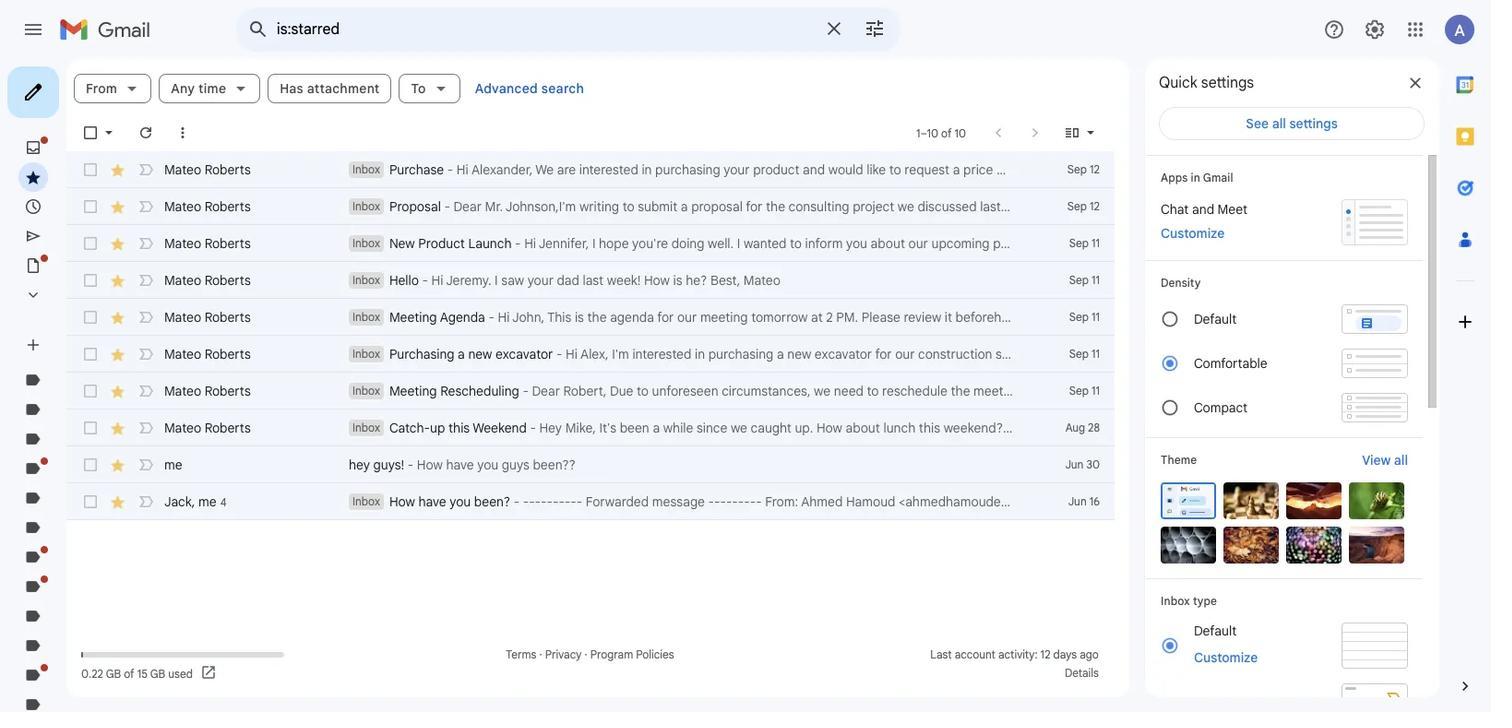 Task type: locate. For each thing, give the bounding box(es) containing it.
inbox proposal -
[[353, 198, 454, 215]]

meeting for meeting agenda
[[389, 309, 437, 326]]

all
[[1273, 115, 1287, 132]]

1 vertical spatial default
[[1195, 623, 1237, 640]]

gb right '15'
[[150, 667, 165, 681]]

sep for new product launch
[[1070, 236, 1089, 250]]

is
[[673, 272, 683, 289]]

inbox for purchase
[[353, 162, 380, 176]]

1 vertical spatial 12
[[1090, 199, 1100, 213]]

12 inside last account activity: 12 days ago details
[[1041, 648, 1051, 662]]

5 roberts from the top
[[205, 309, 251, 326]]

4 row from the top
[[66, 262, 1115, 299]]

mateo for purchase
[[164, 162, 201, 178]]

has attachment button
[[268, 74, 392, 103]]

inbox hello - hi jeremy. i saw your dad last week! how is he? best, mateo
[[353, 272, 781, 289]]

mateo for hello
[[164, 272, 201, 289]]

gb right 0.22
[[106, 667, 121, 681]]

6 mateo roberts from the top
[[164, 346, 251, 363]]

of left '15'
[[124, 667, 134, 681]]

· right terms 'link'
[[539, 648, 542, 662]]

4 11 from the top
[[1092, 347, 1100, 361]]

density
[[1161, 276, 1201, 290]]

row
[[66, 151, 1115, 188], [66, 188, 1115, 225], [66, 225, 1115, 262], [66, 262, 1115, 299], [66, 299, 1115, 336], [66, 336, 1115, 373], [66, 373, 1115, 410], [66, 410, 1115, 447], [66, 447, 1115, 484], [66, 484, 1115, 521]]

30
[[1087, 458, 1100, 472]]

4 sep 11 from the top
[[1070, 347, 1100, 361]]

5 mateo roberts from the top
[[164, 309, 251, 326]]

meeting up purchasing
[[389, 309, 437, 326]]

0 vertical spatial of
[[942, 126, 952, 140]]

2 meeting from the top
[[389, 383, 437, 400]]

saw
[[501, 272, 524, 289]]

12 left days
[[1041, 648, 1051, 662]]

15
[[137, 667, 148, 681]]

you left guys
[[477, 457, 499, 474]]

how left is at left
[[644, 272, 670, 289]]

mateo for meeting rescheduling
[[164, 383, 201, 400]]

1 horizontal spatial you
[[477, 457, 499, 474]]

None checkbox
[[81, 124, 100, 142], [81, 198, 100, 216], [81, 308, 100, 327], [81, 345, 100, 364], [81, 382, 100, 401], [81, 419, 100, 438], [81, 456, 100, 474], [81, 124, 100, 142], [81, 198, 100, 216], [81, 308, 100, 327], [81, 345, 100, 364], [81, 382, 100, 401], [81, 419, 100, 438], [81, 456, 100, 474]]

1 · from the left
[[539, 648, 542, 662]]

0 vertical spatial settings
[[1202, 74, 1255, 92]]

inbox for proposal
[[353, 199, 380, 213]]

8 mateo roberts from the top
[[164, 420, 251, 437]]

roberts for catch-up this weekend
[[205, 420, 251, 437]]

row containing me
[[66, 447, 1115, 484]]

1 horizontal spatial settings
[[1290, 115, 1338, 132]]

sep 11 for excavator
[[1070, 347, 1100, 361]]

1 horizontal spatial ·
[[585, 648, 588, 662]]

0 horizontal spatial me
[[164, 457, 182, 474]]

inbox inside inbox new product launch -
[[353, 236, 380, 250]]

have
[[446, 457, 474, 474], [419, 494, 447, 510]]

2 sep 12 from the top
[[1068, 199, 1100, 213]]

program policies link
[[590, 648, 674, 662]]

of right 1 on the top
[[942, 126, 952, 140]]

11 for jeremy.
[[1092, 273, 1100, 287]]

a
[[458, 346, 465, 363]]

meeting for meeting rescheduling
[[389, 383, 437, 400]]

1
[[917, 126, 921, 140]]

inbox inside inbox hello - hi jeremy. i saw your dad last week! how is he? best, mateo
[[353, 273, 380, 287]]

1 sep 11 from the top
[[1070, 236, 1100, 250]]

of for gb
[[124, 667, 134, 681]]

mateo roberts
[[164, 162, 251, 178], [164, 198, 251, 215], [164, 235, 251, 252], [164, 272, 251, 289], [164, 309, 251, 326], [164, 346, 251, 363], [164, 383, 251, 400], [164, 420, 251, 437]]

support image
[[1324, 18, 1346, 41]]

0 horizontal spatial of
[[124, 667, 134, 681]]

1 meeting from the top
[[389, 309, 437, 326]]

last
[[931, 648, 952, 662]]

settings right all
[[1290, 115, 1338, 132]]

- right weekend
[[530, 420, 536, 437]]

policies
[[636, 648, 674, 662]]

1 vertical spatial of
[[124, 667, 134, 681]]

- right proposal
[[444, 198, 450, 215]]

quick
[[1159, 74, 1198, 92]]

been?
[[474, 494, 511, 510]]

search mail image
[[242, 13, 275, 46]]

0 vertical spatial jun
[[1066, 458, 1084, 472]]

1 vertical spatial how
[[417, 457, 443, 474]]

see all settings button
[[1159, 107, 1425, 140]]

inbox inside the inbox meeting agenda -
[[353, 310, 380, 324]]

sep for proposal
[[1068, 199, 1087, 213]]

any time
[[171, 80, 226, 97]]

2 gb from the left
[[150, 667, 165, 681]]

best,
[[711, 272, 741, 289]]

how down guys!
[[389, 494, 415, 510]]

7 roberts from the top
[[205, 383, 251, 400]]

1 vertical spatial jun
[[1069, 495, 1087, 509]]

activity:
[[999, 648, 1038, 662]]

dad
[[557, 272, 580, 289]]

jun
[[1066, 458, 1084, 472], [1069, 495, 1087, 509]]

9 row from the top
[[66, 447, 1115, 484]]

0 vertical spatial 12
[[1090, 162, 1100, 176]]

0 vertical spatial me
[[164, 457, 182, 474]]

have down hey guys! - how have you guys been?? at the left bottom of the page
[[419, 494, 447, 510]]

me right ,
[[198, 493, 217, 510]]

inbox inside inbox how have you been? -
[[353, 495, 380, 509]]

0 horizontal spatial 10
[[927, 126, 939, 140]]

inbox
[[353, 162, 380, 176], [353, 199, 380, 213], [353, 236, 380, 250], [353, 273, 380, 287], [353, 310, 380, 324], [353, 347, 380, 361], [353, 384, 380, 398], [353, 421, 380, 435], [353, 495, 380, 509], [1161, 594, 1191, 608]]

0 vertical spatial meeting
[[389, 309, 437, 326]]

chat
[[1161, 201, 1189, 218]]

None search field
[[236, 7, 901, 52]]

meeting
[[389, 309, 437, 326], [389, 383, 437, 400]]

default up "comfortable"
[[1195, 311, 1237, 328]]

1 vertical spatial sep 12
[[1068, 199, 1100, 213]]

hi
[[432, 272, 444, 289]]

inbox for how have you been?
[[353, 495, 380, 509]]

1 roberts from the top
[[205, 162, 251, 178]]

inbox for meeting rescheduling
[[353, 384, 380, 398]]

settings inside button
[[1290, 115, 1338, 132]]

inbox inside the inbox purchasing a new excavator -
[[353, 347, 380, 361]]

inbox inside the inbox proposal -
[[353, 199, 380, 213]]

1 horizontal spatial gb
[[150, 667, 165, 681]]

2 roberts from the top
[[205, 198, 251, 215]]

12 left apps at the right of page
[[1090, 162, 1100, 176]]

from
[[86, 80, 117, 97]]

me up jack
[[164, 457, 182, 474]]

Search mail text field
[[277, 20, 812, 39]]

mateo roberts for catch-up this weekend
[[164, 420, 251, 437]]

inbox inside inbox catch-up this weekend -
[[353, 421, 380, 435]]

3 mateo roberts from the top
[[164, 235, 251, 252]]

4 mateo roberts from the top
[[164, 272, 251, 289]]

8 row from the top
[[66, 410, 1115, 447]]

4 roberts from the top
[[205, 272, 251, 289]]

theme
[[1161, 453, 1197, 467]]

jun left 16
[[1069, 495, 1087, 509]]

jun left 30 at bottom
[[1066, 458, 1084, 472]]

mateo roberts for hello
[[164, 272, 251, 289]]

main content
[[66, 59, 1130, 698]]

7 mateo roberts from the top
[[164, 383, 251, 400]]

2 sep 11 from the top
[[1070, 273, 1100, 287]]

clear search image
[[816, 10, 853, 47]]

inbox inside inbox meeting rescheduling -
[[353, 384, 380, 398]]

settings right the quick
[[1202, 74, 1255, 92]]

default down the type
[[1195, 623, 1237, 640]]

mateo
[[164, 162, 201, 178], [164, 198, 201, 215], [164, 235, 201, 252], [164, 272, 201, 289], [744, 272, 781, 289], [164, 309, 201, 326], [164, 346, 201, 363], [164, 383, 201, 400], [164, 420, 201, 437]]

16
[[1090, 495, 1100, 509]]

sep 12
[[1068, 162, 1100, 176], [1068, 199, 1100, 213]]

footer containing terms
[[66, 646, 1115, 683]]

weekend
[[473, 420, 527, 437]]

sep for hello
[[1070, 273, 1089, 287]]

2 vertical spatial how
[[389, 494, 415, 510]]

how down up
[[417, 457, 443, 474]]

sep for purchasing a new excavator
[[1070, 347, 1089, 361]]

5 row from the top
[[66, 299, 1115, 336]]

to button
[[399, 74, 460, 103]]

customize button
[[1150, 222, 1236, 245]]

0 horizontal spatial gb
[[106, 667, 121, 681]]

1 horizontal spatial how
[[417, 457, 443, 474]]

- right launch
[[515, 235, 521, 252]]

1 vertical spatial you
[[450, 494, 471, 510]]

sep
[[1068, 162, 1087, 176], [1068, 199, 1087, 213], [1070, 236, 1089, 250], [1070, 273, 1089, 287], [1070, 310, 1089, 324], [1070, 347, 1089, 361], [1070, 384, 1089, 398]]

- down excavator
[[523, 383, 529, 400]]

0.22 gb of 15 gb used
[[81, 667, 193, 681]]

has attachment
[[280, 80, 380, 97]]

how
[[644, 272, 670, 289], [417, 457, 443, 474], [389, 494, 415, 510]]

1 11 from the top
[[1092, 236, 1100, 250]]

1 horizontal spatial me
[[198, 493, 217, 510]]

6 roberts from the top
[[205, 346, 251, 363]]

0 horizontal spatial how
[[389, 494, 415, 510]]

10
[[927, 126, 939, 140], [955, 126, 967, 140]]

catch-
[[389, 420, 430, 437]]

inbox type element
[[1161, 594, 1409, 608]]

sep 11
[[1070, 236, 1100, 250], [1070, 273, 1100, 287], [1070, 310, 1100, 324], [1070, 347, 1100, 361], [1070, 384, 1100, 398]]

search
[[542, 80, 584, 97]]

2 horizontal spatial how
[[644, 272, 670, 289]]

11 for -
[[1092, 236, 1100, 250]]

roberts for meeting rescheduling
[[205, 383, 251, 400]]

me
[[164, 457, 182, 474], [198, 493, 217, 510]]

see all settings
[[1246, 115, 1338, 132]]

0 vertical spatial sep 12
[[1068, 162, 1100, 176]]

0 vertical spatial how
[[644, 272, 670, 289]]

footer
[[66, 646, 1115, 683]]

in
[[1191, 171, 1201, 185]]

2 mateo roberts from the top
[[164, 198, 251, 215]]

settings
[[1202, 74, 1255, 92], [1290, 115, 1338, 132]]

navigation
[[0, 59, 222, 713]]

11 for excavator
[[1092, 347, 1100, 361]]

2 11 from the top
[[1092, 273, 1100, 287]]

up
[[430, 420, 445, 437]]

inbox inside inbox purchase -
[[353, 162, 380, 176]]

1 vertical spatial meeting
[[389, 383, 437, 400]]

12 left chat
[[1090, 199, 1100, 213]]

comfortable
[[1195, 355, 1268, 372]]

0 vertical spatial have
[[446, 457, 474, 474]]

tab list
[[1440, 59, 1492, 646]]

of
[[942, 126, 952, 140], [124, 667, 134, 681]]

footer inside main content
[[66, 646, 1115, 683]]

0 horizontal spatial you
[[450, 494, 471, 510]]

inbox for purchasing a new excavator
[[353, 347, 380, 361]]

roberts
[[205, 162, 251, 178], [205, 198, 251, 215], [205, 235, 251, 252], [205, 272, 251, 289], [205, 309, 251, 326], [205, 346, 251, 363], [205, 383, 251, 400], [205, 420, 251, 437]]

3 sep 11 from the top
[[1070, 310, 1100, 324]]

customize
[[1161, 225, 1225, 242]]

1 default from the top
[[1195, 311, 1237, 328]]

11
[[1092, 236, 1100, 250], [1092, 273, 1100, 287], [1092, 310, 1100, 324], [1092, 347, 1100, 361], [1092, 384, 1100, 398]]

he?
[[686, 272, 707, 289]]

have down this
[[446, 457, 474, 474]]

sep for meeting rescheduling
[[1070, 384, 1089, 398]]

1 horizontal spatial of
[[942, 126, 952, 140]]

10 row from the top
[[66, 484, 1115, 521]]

1 horizontal spatial 10
[[955, 126, 967, 140]]

terms
[[506, 648, 537, 662]]

- right "been?"
[[514, 494, 520, 510]]

12
[[1090, 162, 1100, 176], [1090, 199, 1100, 213], [1041, 648, 1051, 662]]

None checkbox
[[81, 161, 100, 179], [81, 234, 100, 253], [81, 271, 100, 290], [81, 493, 100, 511], [81, 161, 100, 179], [81, 234, 100, 253], [81, 271, 100, 290], [81, 493, 100, 511]]

row containing jack
[[66, 484, 1115, 521]]

0 horizontal spatial ·
[[539, 648, 542, 662]]

1 mateo roberts from the top
[[164, 162, 251, 178]]

default
[[1195, 311, 1237, 328], [1195, 623, 1237, 640]]

3 roberts from the top
[[205, 235, 251, 252]]

meeting up "catch-"
[[389, 383, 437, 400]]

hey guys! - how have you guys been??
[[349, 457, 576, 474]]

8 roberts from the top
[[205, 420, 251, 437]]

3 row from the top
[[66, 225, 1115, 262]]

toggle split pane mode image
[[1063, 124, 1082, 142]]

0 vertical spatial default
[[1195, 311, 1237, 328]]

2 default from the top
[[1195, 623, 1237, 640]]

· right privacy link
[[585, 648, 588, 662]]

gb
[[106, 667, 121, 681], [150, 667, 165, 681]]

·
[[539, 648, 542, 662], [585, 648, 588, 662]]

new
[[468, 346, 492, 363]]

aug 28
[[1066, 421, 1100, 435]]

2 row from the top
[[66, 188, 1115, 225]]

- right guys!
[[408, 457, 414, 474]]

2 vertical spatial 12
[[1041, 648, 1051, 662]]

you left "been?"
[[450, 494, 471, 510]]

1 vertical spatial settings
[[1290, 115, 1338, 132]]



Task type: describe. For each thing, give the bounding box(es) containing it.
type
[[1193, 594, 1218, 608]]

jun 16
[[1069, 495, 1100, 509]]

your
[[528, 272, 554, 289]]

3 11 from the top
[[1092, 310, 1100, 324]]

i
[[495, 272, 498, 289]]

apps in gmail
[[1161, 171, 1234, 185]]

privacy
[[545, 648, 582, 662]]

gmail
[[1203, 171, 1234, 185]]

mateo for meeting agenda
[[164, 309, 201, 326]]

been??
[[533, 457, 576, 474]]

purchasing
[[389, 346, 455, 363]]

inbox type
[[1161, 594, 1218, 608]]

account
[[955, 648, 996, 662]]

5 sep 11 from the top
[[1070, 384, 1100, 398]]

purchase
[[389, 162, 444, 178]]

,
[[192, 493, 195, 510]]

any
[[171, 80, 195, 97]]

inbox meeting agenda -
[[353, 309, 498, 326]]

1 vertical spatial me
[[198, 493, 217, 510]]

2 10 from the left
[[955, 126, 967, 140]]

advanced
[[475, 80, 538, 97]]

sep 11 for jeremy.
[[1070, 273, 1100, 287]]

6 row from the top
[[66, 336, 1115, 373]]

compact
[[1195, 400, 1248, 416]]

1 10 from the left
[[927, 126, 939, 140]]

roberts for purchase
[[205, 162, 251, 178]]

hello
[[389, 272, 419, 289]]

to
[[411, 80, 426, 97]]

mateo roberts for purchase
[[164, 162, 251, 178]]

see
[[1246, 115, 1269, 132]]

inbox new product launch -
[[353, 235, 524, 252]]

mateo roberts for new product launch
[[164, 235, 251, 252]]

time
[[198, 80, 226, 97]]

terms · privacy · program policies
[[506, 648, 674, 662]]

jack , me 4
[[164, 493, 227, 510]]

main menu image
[[22, 18, 44, 41]]

new
[[389, 235, 415, 252]]

mateo roberts for meeting rescheduling
[[164, 383, 251, 400]]

1 gb from the left
[[106, 667, 121, 681]]

settings image
[[1364, 18, 1387, 41]]

jun for jun 30
[[1066, 458, 1084, 472]]

inbox purchase -
[[353, 162, 457, 178]]

launch
[[468, 235, 512, 252]]

default for inbox type
[[1195, 623, 1237, 640]]

4
[[220, 495, 227, 509]]

- right the agenda
[[489, 309, 495, 326]]

1 vertical spatial have
[[419, 494, 447, 510]]

last
[[583, 272, 604, 289]]

advanced search
[[475, 80, 584, 97]]

roberts for hello
[[205, 272, 251, 289]]

of for 10
[[942, 126, 952, 140]]

0 horizontal spatial settings
[[1202, 74, 1255, 92]]

inbox for catch-up this weekend
[[353, 421, 380, 435]]

display density element
[[1161, 276, 1409, 290]]

inbox meeting rescheduling -
[[353, 383, 532, 400]]

mateo roberts for meeting agenda
[[164, 309, 251, 326]]

inbox for meeting agenda
[[353, 310, 380, 324]]

inbox purchasing a new excavator -
[[353, 346, 566, 363]]

from button
[[74, 74, 152, 103]]

5 11 from the top
[[1092, 384, 1100, 398]]

meet
[[1218, 201, 1248, 218]]

1 sep 12 from the top
[[1068, 162, 1100, 176]]

1 10 of 10
[[917, 126, 967, 140]]

mateo for proposal
[[164, 198, 201, 215]]

2 · from the left
[[585, 648, 588, 662]]

mateo roberts for purchasing a new excavator
[[164, 346, 251, 363]]

used
[[168, 667, 193, 681]]

mateo for new product launch
[[164, 235, 201, 252]]

apps
[[1161, 171, 1188, 185]]

- left hi
[[422, 272, 428, 289]]

sep 11 for -
[[1070, 236, 1100, 250]]

mateo for purchasing a new excavator
[[164, 346, 201, 363]]

28
[[1088, 421, 1100, 435]]

advanced search options image
[[857, 10, 894, 47]]

any time button
[[159, 74, 261, 103]]

jun for jun 16
[[1069, 495, 1087, 509]]

inbox how have you been? -
[[353, 494, 523, 510]]

ago
[[1080, 648, 1099, 662]]

details
[[1065, 666, 1099, 680]]

quick settings element
[[1159, 74, 1255, 107]]

program
[[590, 648, 634, 662]]

chat and meet customize
[[1161, 201, 1248, 242]]

details link
[[1065, 666, 1099, 680]]

roberts for meeting agenda
[[205, 309, 251, 326]]

has
[[280, 80, 304, 97]]

0 vertical spatial you
[[477, 457, 499, 474]]

- right excavator
[[557, 346, 563, 363]]

roberts for new product launch
[[205, 235, 251, 252]]

more image
[[174, 124, 192, 142]]

guys
[[502, 457, 530, 474]]

aug
[[1066, 421, 1086, 435]]

this
[[449, 420, 470, 437]]

refresh image
[[137, 124, 155, 142]]

excavator
[[496, 346, 553, 363]]

1 row from the top
[[66, 151, 1115, 188]]

proposal
[[389, 198, 441, 215]]

inbox for new product launch
[[353, 236, 380, 250]]

rescheduling
[[440, 383, 520, 400]]

week!
[[607, 272, 641, 289]]

roberts for proposal
[[205, 198, 251, 215]]

mateo for catch-up this weekend
[[164, 420, 201, 437]]

main content containing from
[[66, 59, 1130, 698]]

advanced search button
[[468, 72, 592, 105]]

inbox catch-up this weekend -
[[353, 420, 540, 437]]

agenda
[[440, 309, 485, 326]]

last account activity: 12 days ago details
[[931, 648, 1099, 680]]

terms link
[[506, 648, 537, 662]]

- right purchase
[[448, 162, 454, 178]]

default for density
[[1195, 311, 1237, 328]]

theme element
[[1161, 451, 1197, 470]]

attachment
[[307, 80, 380, 97]]

roberts for purchasing a new excavator
[[205, 346, 251, 363]]

mateo roberts for proposal
[[164, 198, 251, 215]]

7 row from the top
[[66, 373, 1115, 410]]

guys!
[[373, 457, 405, 474]]

product
[[418, 235, 465, 252]]

jack
[[164, 493, 192, 510]]

and
[[1193, 201, 1215, 218]]

inbox for hello
[[353, 273, 380, 287]]

gmail image
[[59, 11, 160, 48]]

days
[[1054, 648, 1077, 662]]

privacy link
[[545, 648, 582, 662]]

follow link to manage storage image
[[200, 665, 219, 683]]

jeremy.
[[446, 272, 492, 289]]

jun 30
[[1066, 458, 1100, 472]]

hey
[[349, 457, 370, 474]]



Task type: vqa. For each thing, say whether or not it's contained in the screenshot.
the middle Trip
no



